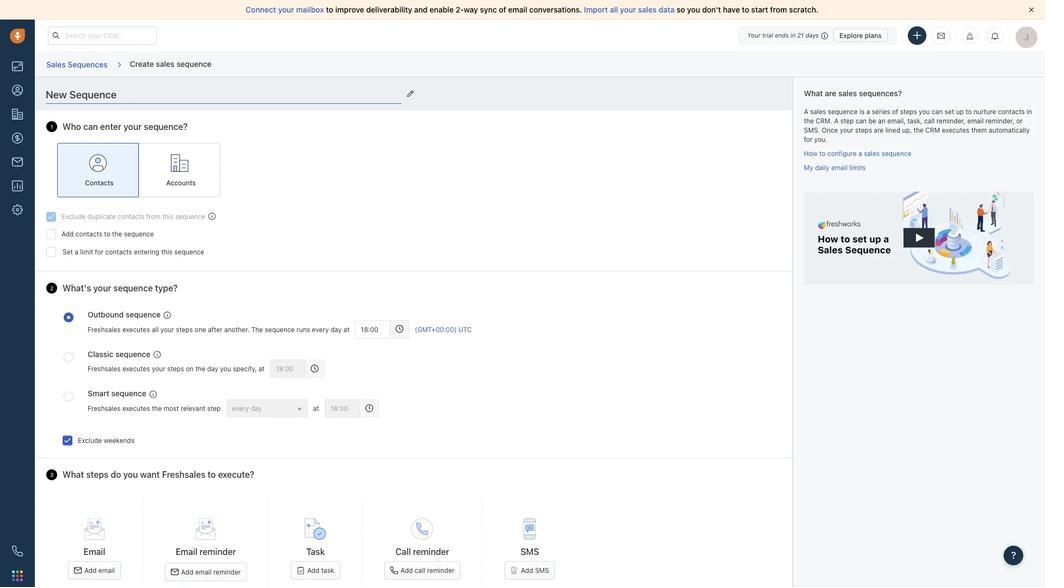 Task type: vqa. For each thing, say whether or not it's contained in the screenshot.


Task type: locate. For each thing, give the bounding box(es) containing it.
reminder inside button
[[213, 569, 241, 577]]

contacts inside a sales sequence is a series of steps you can set up to nurture contacts in the crm. a step can be an email, task, call reminder, email reminder, or sms. once your steps are lined up, the crm executes them automatically for you.
[[998, 108, 1025, 115]]

are inside a sales sequence is a series of steps you can set up to nurture contacts in the crm. a step can be an email, task, call reminder, email reminder, or sms. once your steps are lined up, the crm executes them automatically for you.
[[874, 126, 884, 134]]

conversations.
[[529, 5, 582, 14]]

the
[[804, 117, 814, 125], [914, 126, 924, 134], [112, 231, 122, 238], [195, 366, 205, 373], [152, 405, 162, 413]]

sales inside a sales sequence is a series of steps you can set up to nurture contacts in the crm. a step can be an email, task, call reminder, email reminder, or sms. once your steps are lined up, the crm executes them automatically for you.
[[810, 108, 826, 115]]

add sms button
[[505, 562, 555, 580]]

can
[[932, 108, 943, 115], [856, 117, 867, 125], [83, 121, 98, 132]]

1 horizontal spatial all
[[610, 5, 618, 14]]

0 vertical spatial call
[[924, 117, 935, 125]]

0 horizontal spatial reminder,
[[937, 117, 966, 125]]

execute?
[[218, 470, 254, 480]]

contacts
[[998, 108, 1025, 115], [118, 213, 144, 221], [76, 231, 102, 238], [105, 248, 132, 256]]

freshworks switcher image
[[12, 571, 23, 582]]

a up once
[[834, 117, 839, 125]]

every down 'specify,'
[[232, 405, 249, 413]]

call inside a sales sequence is a series of steps you can set up to nurture contacts in the crm. a step can be an email, task, call reminder, email reminder, or sms. once your steps are lined up, the crm executes them automatically for you.
[[924, 117, 935, 125]]

1 vertical spatial sms
[[535, 567, 549, 575]]

0 horizontal spatial from
[[146, 213, 160, 221]]

set
[[63, 248, 73, 256]]

to
[[326, 5, 333, 14], [742, 5, 749, 14], [966, 108, 972, 115], [819, 150, 826, 157], [104, 231, 110, 238], [208, 470, 216, 480]]

1 horizontal spatial can
[[856, 117, 867, 125]]

freshsales down the outbound
[[88, 326, 121, 334]]

of up email,
[[892, 108, 898, 115]]

at right 'specify,'
[[259, 366, 265, 373]]

your right enter
[[124, 121, 142, 132]]

your right once
[[840, 126, 853, 134]]

sequence down lined
[[882, 150, 911, 157]]

set a limit for contacts entering this sequence
[[63, 248, 204, 256]]

reminder,
[[937, 117, 966, 125], [986, 117, 1015, 125]]

are down an
[[874, 126, 884, 134]]

create
[[130, 59, 154, 68]]

specify,
[[233, 366, 257, 373]]

0 horizontal spatial day
[[207, 366, 218, 373]]

sales
[[46, 60, 66, 69]]

create sales sequence
[[130, 59, 211, 68]]

import all your sales data link
[[584, 5, 677, 14]]

contacts up limit
[[76, 231, 102, 238]]

day right the on
[[207, 366, 218, 373]]

plans
[[865, 32, 882, 39]]

executes for outbound sequence
[[122, 326, 150, 334]]

1 horizontal spatial what
[[804, 89, 823, 98]]

in left 21
[[791, 32, 796, 39]]

a sales sequence is a series of steps you can set up to nurture contacts in the crm. a step can be an email, task, call reminder, email reminder, or sms. once your steps are lined up, the crm executes them automatically for you.
[[804, 108, 1032, 143]]

to left start
[[742, 5, 749, 14]]

None text field
[[46, 85, 402, 104], [270, 360, 305, 379], [46, 85, 402, 104], [270, 360, 305, 379]]

1 vertical spatial what
[[63, 470, 84, 480]]

1 horizontal spatial are
[[874, 126, 884, 134]]

and
[[414, 5, 428, 14]]

this right entering
[[161, 248, 172, 256]]

what's new image
[[966, 32, 974, 40]]

1 vertical spatial all
[[152, 326, 159, 334]]

freshsales executes your steps on the day you specify, at
[[88, 366, 265, 373]]

from up entering
[[146, 213, 160, 221]]

0 vertical spatial are
[[825, 89, 836, 98]]

a
[[866, 108, 870, 115], [859, 150, 862, 157], [75, 248, 78, 256]]

executes inside a sales sequence is a series of steps you can set up to nurture contacts in the crm. a step can be an email, task, call reminder, email reminder, or sms. once your steps are lined up, the crm executes them automatically for you.
[[942, 126, 969, 134]]

step right crm.
[[840, 117, 854, 125]]

you left 'specify,'
[[220, 366, 231, 373]]

<span class=" ">sales reps can use this for traditional drip campaigns e.g. reengaging with cold prospects</span> image
[[163, 312, 171, 319]]

1
[[50, 124, 53, 130]]

sequence right entering
[[174, 248, 204, 256]]

None text field
[[355, 321, 390, 339], [325, 400, 360, 418], [355, 321, 390, 339], [325, 400, 360, 418]]

to inside a sales sequence is a series of steps you can set up to nurture contacts in the crm. a step can be an email, task, call reminder, email reminder, or sms. once your steps are lined up, the crm executes them automatically for you.
[[966, 108, 972, 115]]

day down 'specify,'
[[251, 405, 262, 413]]

1 vertical spatial a
[[859, 150, 862, 157]]

every
[[312, 326, 329, 334], [232, 405, 249, 413]]

freshsales for outbound
[[88, 326, 121, 334]]

add task button
[[291, 562, 340, 580]]

is
[[860, 108, 865, 115]]

reminder down call reminder
[[427, 567, 455, 575]]

can right who
[[83, 121, 98, 132]]

1 horizontal spatial from
[[770, 5, 787, 14]]

reminder, down set
[[937, 117, 966, 125]]

0 horizontal spatial a
[[804, 108, 808, 115]]

0 horizontal spatial are
[[825, 89, 836, 98]]

at right runs
[[344, 326, 349, 334]]

contacts down add contacts to the sequence
[[105, 248, 132, 256]]

outbound
[[88, 310, 124, 319]]

1 vertical spatial call
[[415, 567, 425, 575]]

1 email from the left
[[84, 547, 105, 557]]

be
[[869, 117, 876, 125]]

0 vertical spatial day
[[331, 326, 342, 334]]

3
[[50, 472, 54, 478]]

what for what are sales sequences?
[[804, 89, 823, 98]]

you inside a sales sequence is a series of steps you can set up to nurture contacts in the crm. a step can be an email, task, call reminder, email reminder, or sms. once your steps are lined up, the crm executes them automatically for you.
[[919, 108, 930, 115]]

1 reminder, from the left
[[937, 117, 966, 125]]

task
[[321, 567, 334, 575]]

1 horizontal spatial day
[[251, 405, 262, 413]]

add for email reminder
[[181, 569, 193, 577]]

email up the add email reminder button
[[176, 547, 197, 557]]

a
[[804, 108, 808, 115], [834, 117, 839, 125]]

sequence up outbound sequence
[[113, 283, 153, 293]]

improve
[[335, 5, 364, 14]]

freshsales down smart
[[88, 405, 121, 413]]

explore plans link
[[833, 29, 888, 42]]

what right 3
[[63, 470, 84, 480]]

add for call reminder
[[401, 567, 413, 575]]

sms inside button
[[535, 567, 549, 575]]

0 horizontal spatial every
[[232, 405, 249, 413]]

sequence left 'every contact has a unique email address, so don't worry about duplication.' image on the top left of the page
[[175, 213, 205, 221]]

executes down outbound sequence
[[122, 326, 150, 334]]

executes for classic sequence
[[122, 366, 150, 373]]

0 horizontal spatial call
[[415, 567, 425, 575]]

0 vertical spatial at
[[344, 326, 349, 334]]

1 horizontal spatial of
[[892, 108, 898, 115]]

Search your CRM... text field
[[48, 26, 157, 45]]

executes down classic sequence at the bottom left of the page
[[122, 366, 150, 373]]

day right runs
[[331, 326, 342, 334]]

from right start
[[770, 5, 787, 14]]

2 horizontal spatial a
[[866, 108, 870, 115]]

phone image
[[12, 546, 23, 557]]

all up the <span class=" ">sales reps can use this for weekly check-ins with leads and to run renewal campaigns e.g. renewing a contract</span> image
[[152, 326, 159, 334]]

on
[[186, 366, 194, 373]]

1 vertical spatial at
[[259, 366, 265, 373]]

how to configure a sales sequence link
[[804, 150, 911, 157]]

1 horizontal spatial in
[[1027, 108, 1032, 115]]

after
[[208, 326, 222, 334]]

0 vertical spatial sms
[[521, 547, 539, 557]]

freshsales right the want
[[162, 470, 205, 480]]

email for email reminder
[[176, 547, 197, 557]]

0 vertical spatial every
[[312, 326, 329, 334]]

1 vertical spatial a
[[834, 117, 839, 125]]

0 vertical spatial of
[[499, 5, 506, 14]]

in up automatically
[[1027, 108, 1032, 115]]

1 horizontal spatial step
[[840, 117, 854, 125]]

the left most
[[152, 405, 162, 413]]

contacts up add contacts to the sequence
[[118, 213, 144, 221]]

up
[[956, 108, 964, 115]]

2 reminder, from the left
[[986, 117, 1015, 125]]

what up crm.
[[804, 89, 823, 98]]

1 vertical spatial day
[[207, 366, 218, 373]]

every right runs
[[312, 326, 329, 334]]

import
[[584, 5, 608, 14]]

connect
[[246, 5, 276, 14]]

freshsales for classic
[[88, 366, 121, 373]]

1 horizontal spatial at
[[313, 405, 319, 413]]

deliverability
[[366, 5, 412, 14]]

sms
[[521, 547, 539, 557], [535, 567, 549, 575]]

exclude left the duplicate
[[62, 213, 86, 221]]

executes down 'up'
[[942, 126, 969, 134]]

who
[[63, 121, 81, 132]]

once
[[822, 126, 838, 134]]

call up crm on the right top of page
[[924, 117, 935, 125]]

your down the <span class=" ">sales reps can use this for weekly check-ins with leads and to run renewal campaigns e.g. renewing a contract</span> image
[[152, 366, 165, 373]]

0 vertical spatial exclude
[[62, 213, 86, 221]]

your right import
[[620, 5, 636, 14]]

1 horizontal spatial email
[[176, 547, 197, 557]]

a right is
[[866, 108, 870, 115]]

1 horizontal spatial a
[[834, 117, 839, 125]]

add email reminder button
[[165, 564, 247, 582]]

0 vertical spatial what
[[804, 89, 823, 98]]

sales
[[638, 5, 657, 14], [156, 59, 174, 68], [838, 89, 857, 98], [810, 108, 826, 115], [864, 150, 880, 157]]

duplicate
[[87, 213, 116, 221]]

one
[[195, 326, 206, 334]]

2 email from the left
[[176, 547, 197, 557]]

exclude left weekends
[[78, 437, 102, 445]]

you up task,
[[919, 108, 930, 115]]

type?
[[155, 283, 178, 293]]

0 horizontal spatial step
[[207, 405, 221, 413]]

sequence
[[176, 59, 211, 68], [828, 108, 858, 115], [882, 150, 911, 157], [175, 213, 205, 221], [124, 231, 154, 238], [174, 248, 204, 256], [113, 283, 153, 293], [126, 310, 161, 319], [265, 326, 295, 334], [115, 350, 150, 359], [111, 390, 146, 399]]

2
[[50, 285, 54, 291]]

step right relevant
[[207, 405, 221, 413]]

2 vertical spatial a
[[75, 248, 78, 256]]

0 horizontal spatial for
[[95, 248, 103, 256]]

a up 'limits'
[[859, 150, 862, 157]]

of right "sync"
[[499, 5, 506, 14]]

in
[[791, 32, 796, 39], [1027, 108, 1032, 115]]

are up crm.
[[825, 89, 836, 98]]

this down accounts
[[162, 213, 174, 221]]

scratch.
[[789, 5, 818, 14]]

email
[[508, 5, 527, 14], [967, 117, 984, 125], [831, 164, 848, 171], [98, 567, 115, 575], [195, 569, 211, 577]]

way
[[464, 5, 478, 14]]

email inside a sales sequence is a series of steps you can set up to nurture contacts in the crm. a step can be an email, task, call reminder, email reminder, or sms. once your steps are lined up, the crm executes them automatically for you.
[[967, 117, 984, 125]]

your right what's
[[93, 283, 111, 293]]

sales up crm.
[[810, 108, 826, 115]]

in inside a sales sequence is a series of steps you can set up to nurture contacts in the crm. a step can be an email, task, call reminder, email reminder, or sms. once your steps are lined up, the crm executes them automatically for you.
[[1027, 108, 1032, 115]]

0 vertical spatial step
[[840, 117, 854, 125]]

email up the add email button
[[84, 547, 105, 557]]

or
[[1016, 117, 1023, 125]]

contacts
[[85, 179, 114, 187]]

1 vertical spatial in
[[1027, 108, 1032, 115]]

task
[[306, 547, 325, 557]]

to left execute?
[[208, 470, 216, 480]]

explore
[[839, 32, 863, 39]]

the up sms.
[[804, 117, 814, 125]]

the down the duplicate
[[112, 231, 122, 238]]

1 vertical spatial exclude
[[78, 437, 102, 445]]

2 vertical spatial day
[[251, 405, 262, 413]]

freshsales down classic
[[88, 366, 121, 373]]

add email button
[[68, 562, 121, 580]]

what
[[804, 89, 823, 98], [63, 470, 84, 480]]

0 horizontal spatial email
[[84, 547, 105, 557]]

2 vertical spatial at
[[313, 405, 319, 413]]

sales sequences link
[[46, 56, 108, 73]]

contacts up or
[[998, 108, 1025, 115]]

1 horizontal spatial call
[[924, 117, 935, 125]]

1 vertical spatial for
[[95, 248, 103, 256]]

exclude duplicate contacts from this sequence
[[62, 213, 205, 221]]

0 horizontal spatial a
[[75, 248, 78, 256]]

reminder, up automatically
[[986, 117, 1015, 125]]

0 vertical spatial a
[[866, 108, 870, 115]]

a up sms.
[[804, 108, 808, 115]]

1 horizontal spatial reminder,
[[986, 117, 1015, 125]]

email inside button
[[98, 567, 115, 575]]

of
[[499, 5, 506, 14], [892, 108, 898, 115]]

add email
[[84, 567, 115, 575]]

reminder
[[200, 547, 236, 557], [413, 547, 449, 557], [427, 567, 455, 575], [213, 569, 241, 577]]

add
[[62, 231, 74, 238], [84, 567, 97, 575], [307, 567, 319, 575], [401, 567, 413, 575], [521, 567, 533, 575], [181, 569, 193, 577]]

call
[[924, 117, 935, 125], [415, 567, 425, 575]]

for right limit
[[95, 248, 103, 256]]

at right every day button
[[313, 405, 319, 413]]

all
[[610, 5, 618, 14], [152, 326, 159, 334]]

phone element
[[7, 541, 28, 563]]

1 vertical spatial are
[[874, 126, 884, 134]]

to right how
[[819, 150, 826, 157]]

2 horizontal spatial at
[[344, 326, 349, 334]]

from
[[770, 5, 787, 14], [146, 213, 160, 221]]

1 vertical spatial every
[[232, 405, 249, 413]]

call down call reminder
[[415, 567, 425, 575]]

smart sequence
[[88, 390, 146, 399]]

sms.
[[804, 126, 820, 134]]

all right import
[[610, 5, 618, 14]]

0 horizontal spatial in
[[791, 32, 796, 39]]

reminder down email reminder
[[213, 569, 241, 577]]

0 vertical spatial for
[[804, 136, 813, 143]]

call inside button
[[415, 567, 425, 575]]

1 horizontal spatial for
[[804, 136, 813, 143]]

1 vertical spatial of
[[892, 108, 898, 115]]

0 horizontal spatial what
[[63, 470, 84, 480]]

can down is
[[856, 117, 867, 125]]

sequence left is
[[828, 108, 858, 115]]

for inside a sales sequence is a series of steps you can set up to nurture contacts in the crm. a step can be an email, task, call reminder, email reminder, or sms. once your steps are lined up, the crm executes them automatically for you.
[[804, 136, 813, 143]]

for down sms.
[[804, 136, 813, 143]]

add sms
[[521, 567, 549, 575]]

a right set
[[75, 248, 78, 256]]

executes down <span class=" ">sales reps can use this for prospecting and account-based selling e.g. following up with event attendees</span> icon
[[122, 405, 150, 413]]

steps left one
[[176, 326, 193, 334]]

2 horizontal spatial day
[[331, 326, 342, 334]]

crm.
[[816, 117, 832, 125]]

can left set
[[932, 108, 943, 115]]

email
[[84, 547, 105, 557], [176, 547, 197, 557]]

(gmt+00:00) utc
[[415, 326, 472, 334]]

to right 'up'
[[966, 108, 972, 115]]



Task type: describe. For each thing, give the bounding box(es) containing it.
sales left data
[[638, 5, 657, 14]]

mailbox
[[296, 5, 324, 14]]

have
[[723, 5, 740, 14]]

add contacts to the sequence
[[62, 231, 154, 238]]

exclude for exclude duplicate contacts from this sequence
[[62, 213, 86, 221]]

exclude weekends
[[78, 437, 134, 445]]

what's
[[63, 283, 91, 293]]

your trial ends in 21 days
[[747, 32, 819, 39]]

who can enter your sequence?
[[63, 121, 188, 132]]

explore plans
[[839, 32, 882, 39]]

step inside a sales sequence is a series of steps you can set up to nurture contacts in the crm. a step can be an email, task, call reminder, email reminder, or sms. once your steps are lined up, the crm executes them automatically for you.
[[840, 117, 854, 125]]

every inside button
[[232, 405, 249, 413]]

entering
[[134, 248, 159, 256]]

sync
[[480, 5, 497, 14]]

freshsales executes the most relevant step
[[88, 405, 221, 413]]

steps left the do
[[86, 470, 108, 480]]

sequence right the the at the bottom of the page
[[265, 326, 295, 334]]

0 vertical spatial a
[[804, 108, 808, 115]]

sequence left the <span class=" ">sales reps can use this for weekly check-ins with leads and to run renewal campaigns e.g. renewing a contract</span> image
[[115, 350, 150, 359]]

0 vertical spatial from
[[770, 5, 787, 14]]

email reminder
[[176, 547, 236, 557]]

to right the mailbox
[[326, 5, 333, 14]]

the right the on
[[195, 366, 205, 373]]

sequence right create
[[176, 59, 211, 68]]

1 vertical spatial step
[[207, 405, 221, 413]]

sequences
[[68, 60, 108, 69]]

your down the <span class=" ">sales reps can use this for traditional drip campaigns e.g. reengaging with cold prospects</span> image
[[161, 326, 174, 334]]

reminder up add call reminder
[[413, 547, 449, 557]]

freshsales executes all your steps one after another. the sequence runs every day at
[[88, 326, 349, 334]]

your left the mailbox
[[278, 5, 294, 14]]

crm
[[925, 126, 940, 134]]

call
[[396, 547, 411, 557]]

0 horizontal spatial at
[[259, 366, 265, 373]]

how
[[804, 150, 818, 157]]

0 horizontal spatial can
[[83, 121, 98, 132]]

0 horizontal spatial of
[[499, 5, 506, 14]]

reminder up 'add email reminder'
[[200, 547, 236, 557]]

every day
[[232, 405, 262, 413]]

1 horizontal spatial a
[[859, 150, 862, 157]]

what steps do you want freshsales to execute?
[[63, 470, 254, 480]]

what are sales sequences?
[[804, 89, 902, 98]]

<span class=" ">sales reps can use this for weekly check-ins with leads and to run renewal campaigns e.g. renewing a contract</span> image
[[153, 351, 161, 359]]

weekends
[[104, 437, 134, 445]]

connect your mailbox to improve deliverability and enable 2-way sync of email conversations. import all your sales data so you don't have to start from scratch.
[[246, 5, 818, 14]]

0 horizontal spatial all
[[152, 326, 159, 334]]

of inside a sales sequence is a series of steps you can set up to nurture contacts in the crm. a step can be an email, task, call reminder, email reminder, or sms. once your steps are lined up, the crm executes them automatically for you.
[[892, 108, 898, 115]]

daily
[[815, 164, 829, 171]]

1 vertical spatial this
[[161, 248, 172, 256]]

data
[[659, 5, 675, 14]]

steps up task,
[[900, 108, 917, 115]]

email inside button
[[195, 569, 211, 577]]

limit
[[80, 248, 93, 256]]

2 horizontal spatial can
[[932, 108, 943, 115]]

0 vertical spatial this
[[162, 213, 174, 221]]

contacts link
[[57, 143, 139, 198]]

0 vertical spatial in
[[791, 32, 796, 39]]

connect your mailbox link
[[246, 5, 326, 14]]

classic
[[88, 350, 113, 359]]

add for email
[[84, 567, 97, 575]]

add for task
[[307, 567, 319, 575]]

reminder inside button
[[427, 567, 455, 575]]

sales left sequences? at the top
[[838, 89, 857, 98]]

exclude for exclude weekends
[[78, 437, 102, 445]]

enter
[[100, 121, 121, 132]]

(gmt+00:00)
[[415, 326, 457, 334]]

add email reminder
[[181, 569, 241, 577]]

you right so
[[687, 5, 700, 14]]

a inside a sales sequence is a series of steps you can set up to nurture contacts in the crm. a step can be an email, task, call reminder, email reminder, or sms. once your steps are lined up, the crm executes them automatically for you.
[[866, 108, 870, 115]]

day inside button
[[251, 405, 262, 413]]

trial
[[762, 32, 773, 39]]

your inside a sales sequence is a series of steps you can set up to nurture contacts in the crm. a step can be an email, task, call reminder, email reminder, or sms. once your steps are lined up, the crm executes them automatically for you.
[[840, 126, 853, 134]]

sales up 'limits'
[[864, 150, 880, 157]]

send email image
[[937, 31, 945, 40]]

sequence left <span class=" ">sales reps can use this for prospecting and account-based selling e.g. following up with event attendees</span> icon
[[111, 390, 146, 399]]

task,
[[907, 117, 922, 125]]

series
[[872, 108, 890, 115]]

outbound sequence
[[88, 310, 161, 319]]

freshsales for smart
[[88, 405, 121, 413]]

add for sms
[[521, 567, 533, 575]]

close image
[[1029, 7, 1034, 13]]

every contact has a unique email address, so don't worry about duplication. image
[[208, 213, 216, 220]]

the
[[251, 326, 263, 334]]

what's your sequence type?
[[63, 283, 178, 293]]

do
[[111, 470, 121, 480]]

accounts link
[[139, 143, 220, 198]]

so
[[677, 5, 685, 14]]

email,
[[887, 117, 906, 125]]

1 horizontal spatial every
[[312, 326, 329, 334]]

days
[[806, 32, 819, 39]]

you right the do
[[123, 470, 138, 480]]

steps left the on
[[167, 366, 184, 373]]

sequences?
[[859, 89, 902, 98]]

limits
[[849, 164, 866, 171]]

ends
[[775, 32, 789, 39]]

sequence left the <span class=" ">sales reps can use this for traditional drip campaigns e.g. reengaging with cold prospects</span> image
[[126, 310, 161, 319]]

to down the duplicate
[[104, 231, 110, 238]]

nurture
[[974, 108, 996, 115]]

lined
[[886, 126, 900, 134]]

automatically
[[989, 126, 1030, 134]]

steps down be
[[855, 126, 872, 134]]

sequence inside a sales sequence is a series of steps you can set up to nurture contacts in the crm. a step can be an email, task, call reminder, email reminder, or sms. once your steps are lined up, the crm executes them automatically for you.
[[828, 108, 858, 115]]

0 vertical spatial all
[[610, 5, 618, 14]]

set
[[945, 108, 954, 115]]

most
[[164, 405, 179, 413]]

what for what steps do you want freshsales to execute?
[[63, 470, 84, 480]]

add task
[[307, 567, 334, 575]]

email for email
[[84, 547, 105, 557]]

them
[[971, 126, 987, 134]]

executes for smart sequence
[[122, 405, 150, 413]]

configure
[[827, 150, 857, 157]]

enable
[[430, 5, 454, 14]]

another.
[[224, 326, 249, 334]]

an
[[878, 117, 886, 125]]

sequence?
[[144, 121, 188, 132]]

1 vertical spatial from
[[146, 213, 160, 221]]

accounts
[[166, 179, 196, 187]]

smart
[[88, 390, 109, 399]]

<span class=" ">sales reps can use this for prospecting and account-based selling e.g. following up with event attendees</span> image
[[149, 391, 157, 399]]

sales right create
[[156, 59, 174, 68]]

up,
[[902, 126, 912, 134]]

2-
[[456, 5, 464, 14]]

don't
[[702, 5, 721, 14]]

start
[[751, 5, 768, 14]]

call reminder
[[396, 547, 449, 557]]

the down task,
[[914, 126, 924, 134]]

sequence down exclude duplicate contacts from this sequence
[[124, 231, 154, 238]]

you.
[[814, 136, 827, 143]]

(gmt+00:00) utc link
[[415, 325, 472, 334]]



